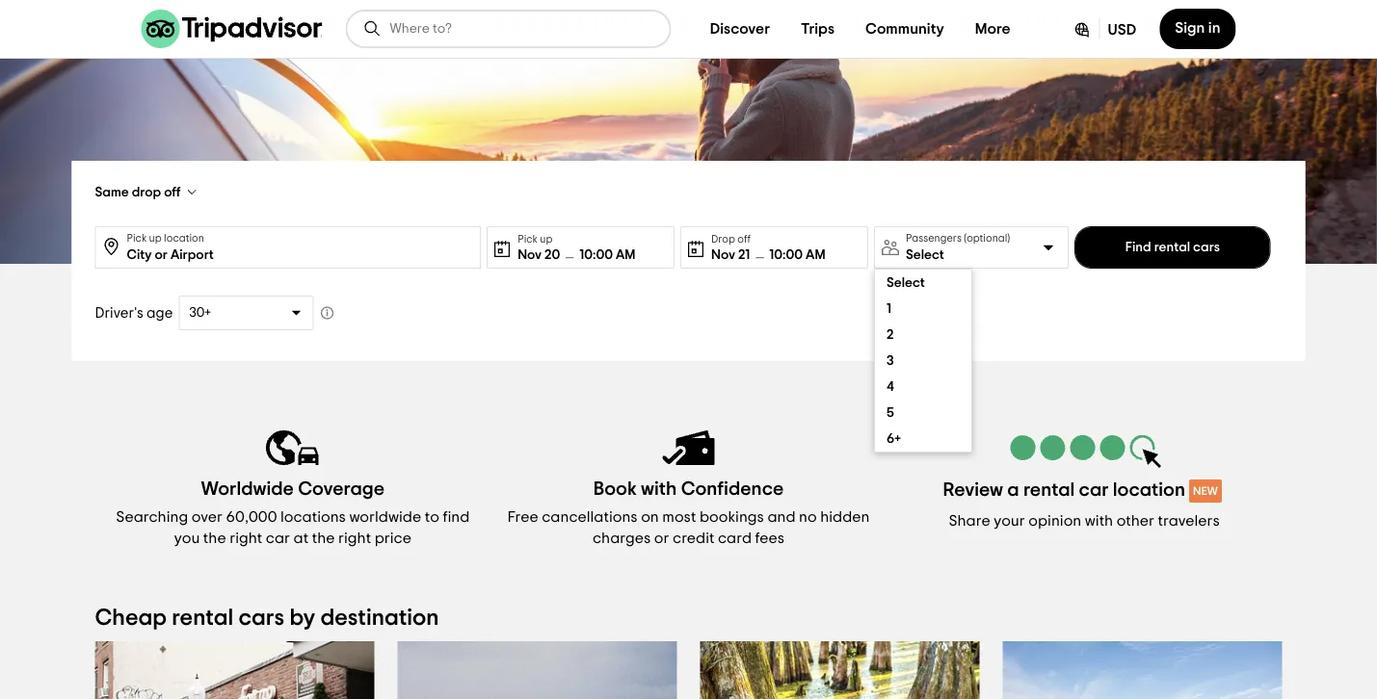 Task type: describe. For each thing, give the bounding box(es) containing it.
pick up
[[518, 234, 553, 244]]

review
[[943, 481, 1004, 500]]

your
[[994, 514, 1026, 529]]

10:00 am for nov 21
[[770, 248, 826, 262]]

a
[[1008, 481, 1020, 500]]

on
[[641, 510, 659, 525]]

trips button
[[786, 10, 850, 48]]

searching
[[116, 510, 188, 525]]

up for drop off
[[149, 233, 162, 244]]

and
[[768, 510, 796, 525]]

rental for find rental cars
[[1155, 241, 1191, 255]]

opinion
[[1029, 514, 1082, 529]]

or
[[654, 531, 670, 547]]

search image
[[363, 19, 382, 39]]

21
[[738, 248, 750, 262]]

driver's age
[[95, 306, 173, 321]]

more
[[975, 21, 1011, 37]]

3
[[887, 354, 894, 368]]

share your opinion with other travelers
[[949, 514, 1220, 529]]

pick up location
[[127, 233, 204, 244]]

Search search field
[[390, 20, 654, 38]]

in
[[1209, 20, 1221, 36]]

book
[[594, 480, 637, 499]]

trips
[[801, 21, 835, 37]]

coverage
[[298, 480, 385, 499]]

share
[[949, 514, 991, 529]]

credit
[[673, 531, 715, 547]]

find
[[1126, 241, 1152, 255]]

cars for cheap
[[239, 607, 285, 630]]

4
[[887, 380, 894, 394]]

am for 21
[[806, 248, 826, 262]]

10:00 for 20
[[580, 248, 613, 262]]

1 horizontal spatial with
[[1085, 514, 1114, 529]]

usd button
[[1057, 9, 1152, 49]]

pick for drop off
[[127, 233, 147, 244]]

rental for cheap rental cars by destination
[[172, 607, 234, 630]]

at
[[294, 531, 309, 547]]

0 horizontal spatial off
[[164, 186, 181, 199]]

by
[[290, 607, 315, 630]]

up for nov 21
[[540, 234, 553, 244]]

card
[[718, 531, 752, 547]]

1
[[887, 302, 892, 316]]

1 vertical spatial select
[[887, 276, 925, 290]]

hidden
[[821, 510, 870, 525]]

0 vertical spatial location
[[164, 233, 204, 244]]

community button
[[850, 10, 960, 48]]

new
[[1193, 486, 1218, 497]]

charges
[[593, 531, 651, 547]]

0 vertical spatial car
[[1079, 481, 1109, 500]]

find
[[443, 510, 470, 525]]

car inside searching over 60,000 locations worldwide to find you the right car at the right price
[[266, 531, 290, 547]]

10:00 for 21
[[770, 248, 803, 262]]

over
[[192, 510, 223, 525]]

30+
[[189, 307, 211, 320]]

to
[[425, 510, 439, 525]]

nov 21
[[711, 248, 750, 262]]

price
[[375, 531, 412, 547]]



Task type: locate. For each thing, give the bounding box(es) containing it.
pick for nov 21
[[518, 234, 538, 244]]

up
[[149, 233, 162, 244], [540, 234, 553, 244]]

1 pick from the left
[[127, 233, 147, 244]]

the
[[203, 531, 226, 547], [312, 531, 335, 547]]

0 vertical spatial with
[[641, 480, 677, 499]]

select down passengers
[[906, 248, 945, 262]]

am right "20"
[[616, 248, 636, 262]]

(optional)
[[964, 233, 1010, 244]]

1 10:00 from the left
[[580, 248, 613, 262]]

0 vertical spatial cars
[[1194, 241, 1220, 255]]

worldwide
[[349, 510, 421, 525]]

locations
[[281, 510, 346, 525]]

0 horizontal spatial am
[[616, 248, 636, 262]]

10:00 right "20"
[[580, 248, 613, 262]]

driver's
[[95, 306, 143, 321]]

review a rental car location new
[[943, 481, 1218, 500]]

10:00 am right 21
[[770, 248, 826, 262]]

cars inside "button"
[[1194, 241, 1220, 255]]

10:00
[[580, 248, 613, 262], [770, 248, 803, 262]]

1 horizontal spatial location
[[1113, 481, 1186, 500]]

0 vertical spatial rental
[[1155, 241, 1191, 255]]

tripadvisor image
[[141, 10, 322, 48]]

same
[[95, 186, 129, 199]]

1 horizontal spatial nov
[[711, 248, 736, 262]]

find rental cars
[[1126, 241, 1220, 255]]

rental up opinion
[[1024, 481, 1075, 500]]

2 horizontal spatial rental
[[1155, 241, 1191, 255]]

1 horizontal spatial cars
[[1194, 241, 1220, 255]]

select
[[906, 248, 945, 262], [887, 276, 925, 290]]

you
[[174, 531, 200, 547]]

2 nov from the left
[[711, 248, 736, 262]]

1 horizontal spatial right
[[338, 531, 371, 547]]

10:00 right 21
[[770, 248, 803, 262]]

1 right from the left
[[230, 531, 263, 547]]

off
[[164, 186, 181, 199], [738, 234, 751, 244]]

20
[[545, 248, 560, 262]]

location up other
[[1113, 481, 1186, 500]]

discover
[[710, 21, 770, 37]]

cars left by
[[239, 607, 285, 630]]

right down 60,000
[[230, 531, 263, 547]]

0 horizontal spatial 10:00
[[580, 248, 613, 262]]

0 horizontal spatial location
[[164, 233, 204, 244]]

same drop off
[[95, 186, 181, 199]]

location
[[164, 233, 204, 244], [1113, 481, 1186, 500]]

location down same drop off
[[164, 233, 204, 244]]

with up on
[[641, 480, 677, 499]]

destination
[[320, 607, 439, 630]]

no
[[799, 510, 817, 525]]

pick down same drop off
[[127, 233, 147, 244]]

2 vertical spatial rental
[[172, 607, 234, 630]]

1 horizontal spatial 10:00 am
[[770, 248, 826, 262]]

0 horizontal spatial nov
[[518, 248, 542, 262]]

usd
[[1108, 22, 1137, 38]]

car up share your opinion with other travelers
[[1079, 481, 1109, 500]]

pick
[[127, 233, 147, 244], [518, 234, 538, 244]]

2 the from the left
[[312, 531, 335, 547]]

book with confidence
[[594, 480, 784, 499]]

1 horizontal spatial pick
[[518, 234, 538, 244]]

free cancellations on most bookings and no hidden charges or credit card fees
[[508, 510, 870, 547]]

cancellations
[[542, 510, 638, 525]]

car left at
[[266, 531, 290, 547]]

the right at
[[312, 531, 335, 547]]

cheap rental cars by destination
[[95, 607, 439, 630]]

fees
[[755, 531, 785, 547]]

1 horizontal spatial am
[[806, 248, 826, 262]]

am right 21
[[806, 248, 826, 262]]

sign
[[1175, 20, 1205, 36]]

5
[[887, 406, 895, 420]]

am
[[616, 248, 636, 262], [806, 248, 826, 262]]

travelers
[[1158, 514, 1220, 529]]

0 horizontal spatial right
[[230, 531, 263, 547]]

6+
[[887, 432, 901, 446]]

nov for nov 20
[[518, 248, 542, 262]]

0 horizontal spatial cars
[[239, 607, 285, 630]]

60,000
[[226, 510, 277, 525]]

1 horizontal spatial car
[[1079, 481, 1109, 500]]

nov down pick up
[[518, 248, 542, 262]]

right
[[230, 531, 263, 547], [338, 531, 371, 547]]

1 horizontal spatial rental
[[1024, 481, 1075, 500]]

1 vertical spatial location
[[1113, 481, 1186, 500]]

10:00 am
[[580, 248, 636, 262], [770, 248, 826, 262]]

up up "20"
[[540, 234, 553, 244]]

select inside passengers (optional) select
[[906, 248, 945, 262]]

0 horizontal spatial with
[[641, 480, 677, 499]]

pick up nov 20
[[518, 234, 538, 244]]

off up 21
[[738, 234, 751, 244]]

rental right find
[[1155, 241, 1191, 255]]

sign in
[[1175, 20, 1221, 36]]

free
[[508, 510, 539, 525]]

0 horizontal spatial 10:00 am
[[580, 248, 636, 262]]

0 horizontal spatial the
[[203, 531, 226, 547]]

2 am from the left
[[806, 248, 826, 262]]

2 right from the left
[[338, 531, 371, 547]]

find rental cars button
[[1075, 227, 1271, 269]]

1 vertical spatial off
[[738, 234, 751, 244]]

rental
[[1155, 241, 1191, 255], [1024, 481, 1075, 500], [172, 607, 234, 630]]

cars
[[1194, 241, 1220, 255], [239, 607, 285, 630]]

up down drop
[[149, 233, 162, 244]]

car
[[1079, 481, 1109, 500], [266, 531, 290, 547]]

1 vertical spatial rental
[[1024, 481, 1075, 500]]

1 10:00 am from the left
[[580, 248, 636, 262]]

right down worldwide
[[338, 531, 371, 547]]

drop
[[132, 186, 161, 199]]

confidence
[[681, 480, 784, 499]]

select up 1
[[887, 276, 925, 290]]

more button
[[960, 10, 1026, 48]]

cheap
[[95, 607, 167, 630]]

rental inside "button"
[[1155, 241, 1191, 255]]

the down 'over'
[[203, 531, 226, 547]]

0 horizontal spatial pick
[[127, 233, 147, 244]]

other
[[1117, 514, 1155, 529]]

2 pick from the left
[[518, 234, 538, 244]]

with
[[641, 480, 677, 499], [1085, 514, 1114, 529]]

1 the from the left
[[203, 531, 226, 547]]

drop off
[[711, 234, 751, 244]]

with down review a rental car location new
[[1085, 514, 1114, 529]]

rental right cheap at left
[[172, 607, 234, 630]]

most
[[663, 510, 696, 525]]

1 up from the left
[[149, 233, 162, 244]]

1 vertical spatial car
[[266, 531, 290, 547]]

1 horizontal spatial off
[[738, 234, 751, 244]]

sign in link
[[1160, 9, 1236, 49]]

2
[[887, 328, 894, 342]]

cars for find
[[1194, 241, 1220, 255]]

1 vertical spatial with
[[1085, 514, 1114, 529]]

1 2 3 4 5 6+
[[887, 302, 901, 446]]

nov down drop
[[711, 248, 736, 262]]

am for 20
[[616, 248, 636, 262]]

0 vertical spatial off
[[164, 186, 181, 199]]

passengers (optional) select
[[906, 233, 1010, 262]]

0 horizontal spatial rental
[[172, 607, 234, 630]]

off right drop
[[164, 186, 181, 199]]

discover button
[[695, 10, 786, 48]]

1 am from the left
[[616, 248, 636, 262]]

nov 20
[[518, 248, 560, 262]]

10:00 am for nov 20
[[580, 248, 636, 262]]

1 vertical spatial cars
[[239, 607, 285, 630]]

1 horizontal spatial 10:00
[[770, 248, 803, 262]]

worldwide
[[201, 480, 294, 499]]

worldwide coverage
[[201, 480, 385, 499]]

cars right find
[[1194, 241, 1220, 255]]

2 10:00 am from the left
[[770, 248, 826, 262]]

community
[[866, 21, 944, 37]]

2 up from the left
[[540, 234, 553, 244]]

0 horizontal spatial up
[[149, 233, 162, 244]]

None search field
[[348, 12, 670, 46]]

10:00 am right "20"
[[580, 248, 636, 262]]

City or Airport text field
[[127, 228, 473, 266]]

age
[[147, 306, 173, 321]]

1 horizontal spatial the
[[312, 531, 335, 547]]

1 horizontal spatial up
[[540, 234, 553, 244]]

2 10:00 from the left
[[770, 248, 803, 262]]

bookings
[[700, 510, 764, 525]]

1 nov from the left
[[518, 248, 542, 262]]

nov for nov 21
[[711, 248, 736, 262]]

nov
[[518, 248, 542, 262], [711, 248, 736, 262]]

drop
[[711, 234, 735, 244]]

0 horizontal spatial car
[[266, 531, 290, 547]]

passengers
[[906, 233, 962, 244]]

searching over 60,000 locations worldwide to find you the right car at the right price
[[116, 510, 470, 547]]

0 vertical spatial select
[[906, 248, 945, 262]]



Task type: vqa. For each thing, say whether or not it's contained in the screenshot.
Cheap rental cars by destination rental
yes



